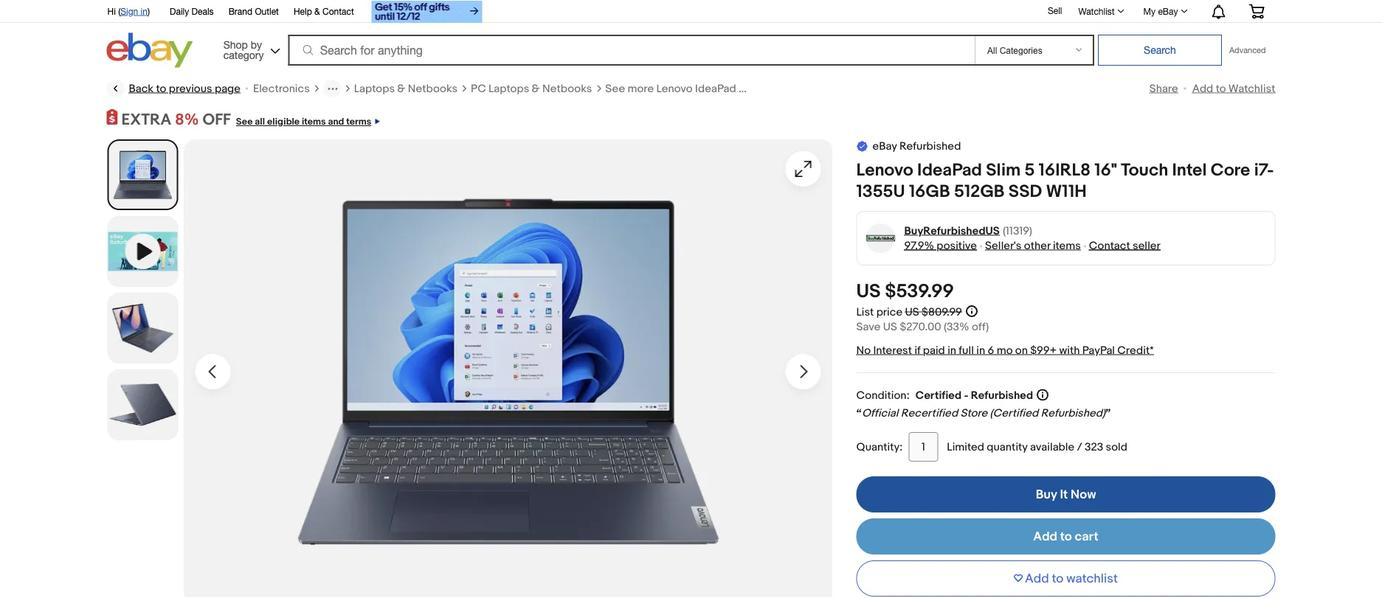 Task type: describe. For each thing, give the bounding box(es) containing it.
16gb
[[909, 181, 950, 202]]

1 vertical spatial items
[[1053, 239, 1081, 252]]

no
[[856, 344, 871, 357]]

1 horizontal spatial us
[[883, 320, 897, 334]]

"
[[1106, 407, 1111, 420]]

(
[[118, 6, 120, 16]]

see all eligible items and terms
[[236, 116, 371, 128]]

add to watchlist
[[1025, 571, 1118, 587]]

" official recertified store (certified refurbished) "
[[856, 407, 1111, 420]]

sign in link
[[120, 6, 148, 16]]

and
[[328, 116, 344, 128]]

0 horizontal spatial ideapad
[[695, 82, 736, 95]]

save
[[856, 320, 881, 334]]

recertified
[[901, 407, 958, 420]]

intel
[[1172, 160, 1207, 181]]

buyrefurbishedus image
[[866, 223, 896, 254]]

see for see more lenovo ideapad slim 5 16irl8 16" touch (512gb ...
[[605, 82, 625, 95]]

positive
[[937, 239, 977, 252]]

brand outlet
[[228, 6, 279, 16]]

share
[[1150, 82, 1178, 95]]

0 vertical spatial us
[[856, 281, 881, 303]]

0 vertical spatial 16irl8
[[772, 82, 804, 95]]

category
[[223, 49, 264, 61]]

add for add to cart
[[1033, 529, 1058, 545]]

credit*
[[1118, 344, 1154, 357]]

1 horizontal spatial watchlist
[[1229, 82, 1276, 95]]

sign
[[120, 6, 138, 16]]

brand
[[228, 6, 252, 16]]

ebay inside "link"
[[1158, 6, 1178, 16]]

ideapad inside lenovo ideapad slim 5 16irl8 16" touch intel core i7- 1355u 16gb 512gb ssd w11h
[[917, 160, 982, 181]]

page
[[215, 82, 241, 95]]

daily
[[170, 6, 189, 16]]

off)
[[972, 320, 989, 334]]

(certified
[[990, 407, 1039, 420]]

more information - about this item condition image
[[1037, 389, 1049, 401]]

8%
[[175, 110, 199, 130]]

daily deals link
[[170, 4, 214, 20]]

buy it now link
[[856, 477, 1276, 513]]

get an extra 15% off image
[[372, 1, 482, 23]]

share button
[[1150, 82, 1178, 95]]

more
[[628, 82, 654, 95]]

$270.00
[[900, 320, 941, 334]]

seller's other items
[[985, 239, 1081, 252]]

0 vertical spatial slim
[[739, 82, 760, 95]]

contact seller link
[[1089, 239, 1161, 252]]

shop by category
[[223, 38, 264, 61]]

terms
[[346, 116, 371, 128]]

condition:
[[856, 389, 910, 402]]

contact inside account navigation
[[322, 6, 354, 16]]

video 1 of 1 image
[[108, 217, 177, 286]]

2 horizontal spatial &
[[532, 82, 540, 95]]

in inside account navigation
[[141, 6, 148, 16]]

$539.99
[[885, 281, 954, 303]]

watchlist
[[1067, 571, 1118, 587]]

no interest if paid in full in 6 mo on $99+ with paypal credit* link
[[856, 344, 1154, 357]]

add to watchlist link
[[1192, 82, 1276, 95]]

off
[[203, 110, 231, 130]]

add to watchlist link
[[856, 561, 1276, 597]]

$809.99
[[922, 306, 962, 319]]

electronics link
[[253, 81, 310, 96]]

0 horizontal spatial 5
[[763, 82, 769, 95]]

add to cart
[[1033, 529, 1099, 545]]

"
[[856, 407, 862, 420]]

buyrefurbishedus link
[[904, 224, 1000, 238]]

extra 8% off
[[121, 110, 231, 130]]

your shopping cart image
[[1248, 4, 1265, 19]]

brand outlet link
[[228, 4, 279, 20]]

deals
[[192, 6, 214, 16]]

list
[[856, 306, 874, 319]]

mo
[[997, 344, 1013, 357]]

slim inside lenovo ideapad slim 5 16irl8 16" touch intel core i7- 1355u 16gb 512gb ssd w11h
[[986, 160, 1021, 181]]

add to watchlist
[[1192, 82, 1276, 95]]

help & contact
[[294, 6, 354, 16]]

ebay refurbished
[[873, 140, 961, 153]]

hi
[[107, 6, 116, 16]]

1 netbooks from the left
[[408, 82, 458, 95]]

shop
[[223, 38, 248, 51]]

picture 1 of 3 image
[[109, 141, 177, 209]]

now
[[1071, 487, 1096, 503]]

pc laptops & netbooks
[[471, 82, 592, 95]]

price
[[876, 306, 903, 319]]

on
[[1015, 344, 1028, 357]]

see more lenovo ideapad slim 5 16irl8 16" touch (512gb ... link
[[605, 81, 901, 96]]

/
[[1077, 441, 1082, 454]]

my ebay
[[1144, 6, 1178, 16]]

97.9% positive
[[904, 239, 977, 252]]

(11319)
[[1003, 224, 1032, 238]]

1 vertical spatial contact
[[1089, 239, 1130, 252]]

list price us $809.99
[[856, 306, 962, 319]]

eligible
[[267, 116, 300, 128]]

add for add to watchlist
[[1025, 571, 1049, 587]]

1355u
[[856, 181, 905, 202]]

lenovo inside lenovo ideapad slim 5 16irl8 16" touch intel core i7- 1355u 16gb 512gb ssd w11h
[[856, 160, 913, 181]]

other
[[1024, 239, 1051, 252]]

0 vertical spatial lenovo
[[656, 82, 693, 95]]

...
[[893, 82, 901, 95]]

2 horizontal spatial in
[[977, 344, 985, 357]]

picture 2 of 3 image
[[108, 294, 177, 363]]

see more lenovo ideapad slim 5 16irl8 16" touch (512gb ...
[[605, 82, 901, 95]]

paid
[[923, 344, 945, 357]]

store
[[960, 407, 987, 420]]

& for laptops
[[397, 82, 405, 95]]

lenovo ideapad slim 5 16irl8 16" touch intel core i7-1355u 16gb 512gb ssd w11h - picture 1 of 3 image
[[183, 140, 833, 599]]



Task type: vqa. For each thing, say whether or not it's contained in the screenshot.
& to the middle
yes



Task type: locate. For each thing, give the bounding box(es) containing it.
contact seller
[[1089, 239, 1161, 252]]

seller's
[[985, 239, 1022, 252]]

& inside account navigation
[[314, 6, 320, 16]]

1 vertical spatial refurbished
[[971, 389, 1033, 402]]

Search for anything text field
[[291, 36, 972, 64]]

hi ( sign in )
[[107, 6, 150, 16]]

see for see all eligible items and terms
[[236, 116, 253, 128]]

0 horizontal spatial items
[[302, 116, 326, 128]]

0 horizontal spatial lenovo
[[656, 82, 693, 95]]

contact right 'help'
[[322, 6, 354, 16]]

laptops
[[354, 82, 395, 95], [489, 82, 529, 95]]

shop by category banner
[[99, 0, 1276, 72]]

to left cart
[[1060, 529, 1072, 545]]

$99+
[[1030, 344, 1057, 357]]

1 vertical spatial ebay
[[873, 140, 897, 153]]

in left '6'
[[977, 344, 985, 357]]

laptops right pc
[[489, 82, 529, 95]]

picture 3 of 3 image
[[108, 371, 177, 440]]

0 horizontal spatial refurbished
[[900, 140, 961, 153]]

see inside "link"
[[236, 116, 253, 128]]

ideapad down shop by category banner
[[695, 82, 736, 95]]

to right back
[[156, 82, 166, 95]]

in
[[141, 6, 148, 16], [948, 344, 956, 357], [977, 344, 985, 357]]

0 vertical spatial 5
[[763, 82, 769, 95]]

sell
[[1048, 5, 1062, 16]]

& for help
[[314, 6, 320, 16]]

2 netbooks from the left
[[542, 82, 592, 95]]

electronics
[[253, 82, 310, 95]]

1 horizontal spatial refurbished
[[971, 389, 1033, 402]]

daily deals
[[170, 6, 214, 16]]

to left "watchlist"
[[1052, 571, 1064, 587]]

advanced
[[1229, 45, 1266, 55]]

1 vertical spatial ideapad
[[917, 160, 982, 181]]

1 horizontal spatial lenovo
[[856, 160, 913, 181]]

ebay right my
[[1158, 6, 1178, 16]]

(33%
[[944, 320, 969, 334]]

0 vertical spatial see
[[605, 82, 625, 95]]

limited
[[947, 441, 984, 454]]

none submit inside shop by category banner
[[1098, 35, 1222, 66]]

2 horizontal spatial us
[[905, 306, 919, 319]]

back
[[129, 82, 154, 95]]

shop by category button
[[217, 33, 283, 65]]

1 horizontal spatial 5
[[1025, 160, 1035, 181]]

seller
[[1133, 239, 1161, 252]]

512gb
[[954, 181, 1005, 202]]

back to previous page
[[129, 82, 241, 95]]

quantity
[[987, 441, 1028, 454]]

touch inside lenovo ideapad slim 5 16irl8 16" touch intel core i7- 1355u 16gb 512gb ssd w11h
[[1121, 160, 1168, 181]]

16irl8
[[772, 82, 804, 95], [1039, 160, 1091, 181]]

refurbished up (certified
[[971, 389, 1033, 402]]

2 laptops from the left
[[489, 82, 529, 95]]

buy it now
[[1036, 487, 1096, 503]]

help & contact link
[[294, 4, 354, 20]]

6
[[988, 344, 994, 357]]

0 horizontal spatial watchlist
[[1079, 6, 1115, 16]]

with
[[1059, 344, 1080, 357]]

2 vertical spatial add
[[1025, 571, 1049, 587]]

1 horizontal spatial touch
[[1121, 160, 1168, 181]]

1 horizontal spatial items
[[1053, 239, 1081, 252]]

items left and
[[302, 116, 326, 128]]

sell link
[[1041, 5, 1069, 16]]

lenovo
[[656, 82, 693, 95], [856, 160, 913, 181]]

1 horizontal spatial netbooks
[[542, 82, 592, 95]]

watchlist right sell link
[[1079, 6, 1115, 16]]

0 horizontal spatial &
[[314, 6, 320, 16]]

core
[[1211, 160, 1250, 181]]

paypal
[[1083, 344, 1115, 357]]

1 vertical spatial 16"
[[1095, 160, 1117, 181]]

0 horizontal spatial slim
[[739, 82, 760, 95]]

0 vertical spatial refurbished
[[900, 140, 961, 153]]

by
[[251, 38, 262, 51]]

(512gb
[[855, 82, 890, 95]]

0 horizontal spatial 16"
[[806, 82, 820, 95]]

contact left seller
[[1089, 239, 1130, 252]]

16irl8 inside lenovo ideapad slim 5 16irl8 16" touch intel core i7- 1355u 16gb 512gb ssd w11h
[[1039, 160, 1091, 181]]

1 horizontal spatial 16irl8
[[1039, 160, 1091, 181]]

buyrefurbishedus
[[904, 224, 1000, 238]]

us $539.99
[[856, 281, 954, 303]]

add for add to watchlist
[[1192, 82, 1213, 95]]

0 vertical spatial 16"
[[806, 82, 820, 95]]

1 horizontal spatial slim
[[986, 160, 1021, 181]]

0 horizontal spatial us
[[856, 281, 881, 303]]

0 vertical spatial items
[[302, 116, 326, 128]]

add to cart link
[[856, 519, 1276, 555]]

my ebay link
[[1135, 2, 1194, 20]]

see all eligible items and terms link
[[231, 110, 380, 130]]

us up $270.00
[[905, 306, 919, 319]]

1 vertical spatial lenovo
[[856, 160, 913, 181]]

None submit
[[1098, 35, 1222, 66]]

to for cart
[[1060, 529, 1072, 545]]

16" right w11h
[[1095, 160, 1117, 181]]

1 horizontal spatial see
[[605, 82, 625, 95]]

2 vertical spatial us
[[883, 320, 897, 334]]

items right other
[[1053, 239, 1081, 252]]

touch left (512gb
[[823, 82, 853, 95]]

to for watchlist
[[1216, 82, 1226, 95]]

quantity:
[[856, 441, 903, 454]]

1 horizontal spatial contact
[[1089, 239, 1130, 252]]

w11h
[[1046, 181, 1087, 202]]

0 vertical spatial ideapad
[[695, 82, 736, 95]]

us down price
[[883, 320, 897, 334]]

0 horizontal spatial contact
[[322, 6, 354, 16]]

1 horizontal spatial in
[[948, 344, 956, 357]]

1 horizontal spatial laptops
[[489, 82, 529, 95]]

save us $270.00 (33% off)
[[856, 320, 989, 334]]

0 vertical spatial add
[[1192, 82, 1213, 95]]

available
[[1030, 441, 1075, 454]]

lenovo right more
[[656, 82, 693, 95]]

0 vertical spatial touch
[[823, 82, 853, 95]]

it
[[1060, 487, 1068, 503]]

16" left (512gb
[[806, 82, 820, 95]]

to down advanced link
[[1216, 82, 1226, 95]]

laptops & netbooks link
[[354, 81, 458, 96]]

buy
[[1036, 487, 1057, 503]]

97.9% positive link
[[904, 239, 977, 252]]

account navigation
[[99, 0, 1276, 25]]

1 vertical spatial touch
[[1121, 160, 1168, 181]]

0 horizontal spatial touch
[[823, 82, 853, 95]]

1 vertical spatial slim
[[986, 160, 1021, 181]]

0 vertical spatial contact
[[322, 6, 354, 16]]

1 laptops from the left
[[354, 82, 395, 95]]

refurbished up 16gb
[[900, 140, 961, 153]]

text__icon image
[[856, 140, 868, 152]]

in left full
[[948, 344, 956, 357]]

certified
[[916, 389, 962, 402]]

1 vertical spatial add
[[1033, 529, 1058, 545]]

ideapad down ebay refurbished
[[917, 160, 982, 181]]

0 vertical spatial watchlist
[[1079, 6, 1115, 16]]

in right sign
[[141, 6, 148, 16]]

add right share
[[1192, 82, 1213, 95]]

seller's other items link
[[985, 239, 1081, 252]]

refurbished)
[[1041, 407, 1106, 420]]

pc
[[471, 82, 486, 95]]

0 horizontal spatial laptops
[[354, 82, 395, 95]]

certified - refurbished
[[916, 389, 1033, 402]]

buyrefurbishedus (11319)
[[904, 224, 1032, 238]]

see left more
[[605, 82, 625, 95]]

5 inside lenovo ideapad slim 5 16irl8 16" touch intel core i7- 1355u 16gb 512gb ssd w11h
[[1025, 160, 1035, 181]]

1 horizontal spatial ebay
[[1158, 6, 1178, 16]]

full
[[959, 344, 974, 357]]

see left "all"
[[236, 116, 253, 128]]

netbooks left more
[[542, 82, 592, 95]]

items inside see all eligible items and terms "link"
[[302, 116, 326, 128]]

1 horizontal spatial 16"
[[1095, 160, 1117, 181]]

watchlist inside account navigation
[[1079, 6, 1115, 16]]

1 vertical spatial 5
[[1025, 160, 1035, 181]]

)
[[148, 6, 150, 16]]

0 horizontal spatial ebay
[[873, 140, 897, 153]]

sold
[[1106, 441, 1128, 454]]

netbooks left pc
[[408, 82, 458, 95]]

add left cart
[[1033, 529, 1058, 545]]

to for watchlist
[[1052, 571, 1064, 587]]

watchlist link
[[1070, 2, 1131, 20]]

0 horizontal spatial netbooks
[[408, 82, 458, 95]]

previous
[[169, 82, 212, 95]]

i7-
[[1254, 160, 1274, 181]]

1 horizontal spatial &
[[397, 82, 405, 95]]

touch left intel
[[1121, 160, 1168, 181]]

1 vertical spatial watchlist
[[1229, 82, 1276, 95]]

ebay
[[1158, 6, 1178, 16], [873, 140, 897, 153]]

0 horizontal spatial see
[[236, 116, 253, 128]]

official
[[862, 407, 898, 420]]

outlet
[[255, 6, 279, 16]]

limited quantity available / 323 sold
[[947, 441, 1128, 454]]

watchlist down 'advanced'
[[1229, 82, 1276, 95]]

lenovo down the text__icon
[[856, 160, 913, 181]]

us up list
[[856, 281, 881, 303]]

add
[[1192, 82, 1213, 95], [1033, 529, 1058, 545], [1025, 571, 1049, 587]]

16"
[[806, 82, 820, 95], [1095, 160, 1117, 181]]

0 horizontal spatial in
[[141, 6, 148, 16]]

add down add to cart
[[1025, 571, 1049, 587]]

ebay right the text__icon
[[873, 140, 897, 153]]

1 vertical spatial see
[[236, 116, 253, 128]]

1 horizontal spatial ideapad
[[917, 160, 982, 181]]

16" inside lenovo ideapad slim 5 16irl8 16" touch intel core i7- 1355u 16gb 512gb ssd w11h
[[1095, 160, 1117, 181]]

my
[[1144, 6, 1156, 16]]

laptops & netbooks
[[354, 82, 458, 95]]

0 horizontal spatial 16irl8
[[772, 82, 804, 95]]

to for previous
[[156, 82, 166, 95]]

1 vertical spatial 16irl8
[[1039, 160, 1091, 181]]

laptops up terms
[[354, 82, 395, 95]]

-
[[964, 389, 969, 402]]

back to previous page link
[[107, 80, 241, 97]]

0 vertical spatial ebay
[[1158, 6, 1178, 16]]

Quantity: text field
[[909, 433, 938, 462]]

1 vertical spatial us
[[905, 306, 919, 319]]

cart
[[1075, 529, 1099, 545]]

slim
[[739, 82, 760, 95], [986, 160, 1021, 181]]



